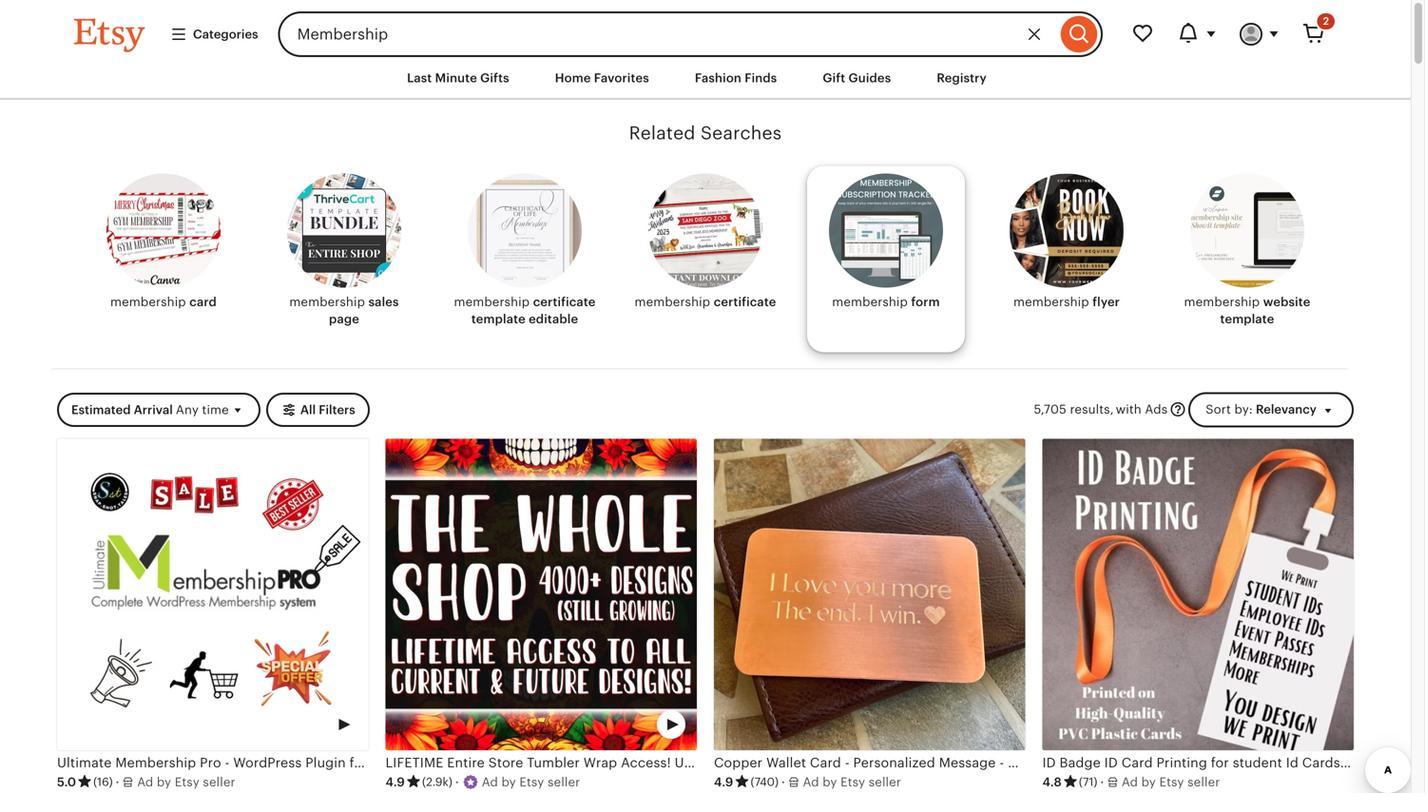 Task type: vqa. For each thing, say whether or not it's contained in the screenshot.
4th a from left
yes



Task type: describe. For each thing, give the bounding box(es) containing it.
fashion
[[695, 71, 742, 85]]

b for (71)
[[1142, 775, 1150, 789]]

2 membership from the left
[[289, 295, 369, 309]]

(71)
[[1079, 775, 1098, 788]]

certificate template editable
[[472, 295, 596, 326]]

product video element for 5.0
[[57, 439, 369, 750]]

ads
[[1146, 402, 1168, 417]]

last minute gifts link
[[393, 61, 524, 95]]

gift
[[823, 71, 846, 85]]

(16)
[[93, 775, 113, 788]]

form
[[912, 295, 940, 309]]

website
[[1264, 295, 1311, 309]]

card
[[810, 755, 842, 770]]

a d b y etsy seller for (16)
[[137, 775, 236, 789]]

personalized
[[854, 755, 936, 770]]

etsy for (16)
[[175, 775, 200, 789]]

· for (71)
[[1101, 775, 1105, 789]]

y for (71)
[[1150, 775, 1157, 789]]

with ads
[[1116, 402, 1168, 417]]

guides
[[849, 71, 892, 85]]

id badge id card printing for student id cards. employee id badges, membership cards, gift cards, event badges, vip all access passes image
[[1043, 439, 1354, 750]]

a d b y etsy seller for (740)
[[803, 775, 902, 789]]

a for (740)
[[803, 775, 812, 789]]

year
[[1112, 755, 1140, 770]]

5,705 results,
[[1034, 402, 1114, 417]]

template for website template
[[1221, 312, 1275, 326]]

estimated arrival any time
[[71, 403, 229, 417]]

6 membership from the left
[[1014, 295, 1090, 309]]

seller for (2.9k)
[[548, 775, 580, 789]]

(2.9k)
[[422, 775, 453, 788]]

finds
[[745, 71, 777, 85]]

copper wallet card - personalized message - wallet insert  - 7 year anniversary, stocking stuffer
[[714, 755, 1333, 770]]

3 - from the left
[[1093, 755, 1097, 770]]

ultimate membership pro - wordpress plugin for creating membership sites with instant download and lifetime updates! image
[[57, 439, 369, 750]]

a for (16)
[[137, 775, 146, 789]]

2 - from the left
[[1000, 755, 1005, 770]]

d for (740)
[[812, 775, 820, 789]]

2
[[1324, 15, 1330, 27]]

website template
[[1221, 295, 1311, 326]]

related
[[629, 123, 696, 143]]

seller for (71)
[[1188, 775, 1221, 789]]

4.9 star rating with 740 reviews image
[[714, 774, 779, 791]]

d for (2.9k)
[[490, 775, 498, 789]]

sales
[[369, 295, 399, 309]]

y for (16)
[[165, 775, 171, 789]]

editable
[[529, 312, 578, 326]]

gift guides
[[823, 71, 892, 85]]

menu bar containing last minute gifts
[[40, 57, 1372, 100]]

7
[[1101, 755, 1108, 770]]

4.8 star rating with 71 reviews image
[[1043, 774, 1098, 791]]

results,
[[1070, 402, 1114, 417]]

5,705
[[1034, 402, 1067, 417]]

4.9 star rating with 2.9k reviews image
[[386, 774, 453, 791]]

5.0
[[57, 775, 76, 789]]

d for (16)
[[145, 775, 153, 789]]

home favorites
[[555, 71, 650, 85]]

5 membership from the left
[[833, 295, 908, 309]]

sort by: relevancy
[[1206, 402, 1317, 417]]

y for (740)
[[831, 775, 838, 789]]

page
[[329, 312, 360, 326]]

membership card
[[110, 295, 217, 309]]

seller for (16)
[[203, 775, 236, 789]]

b for (16)
[[157, 775, 165, 789]]

membership certificate
[[635, 295, 777, 309]]

sales page
[[329, 295, 399, 326]]

estimated
[[71, 403, 131, 417]]

· for (16)
[[116, 775, 119, 789]]

all filters button
[[266, 393, 370, 427]]

4 membership from the left
[[635, 295, 711, 309]]



Task type: locate. For each thing, give the bounding box(es) containing it.
· for (740)
[[782, 775, 786, 789]]

b
[[157, 775, 165, 789], [502, 775, 510, 789], [823, 775, 831, 789], [1142, 775, 1150, 789]]

4.9 left (2.9k)
[[386, 775, 405, 789]]

1 b from the left
[[157, 775, 165, 789]]

last minute gifts
[[407, 71, 510, 85]]

y
[[165, 775, 171, 789], [509, 775, 516, 789], [831, 775, 838, 789], [1150, 775, 1157, 789]]

by:
[[1235, 402, 1253, 417]]

insert
[[1052, 755, 1089, 770]]

3 d from the left
[[812, 775, 820, 789]]

b for (740)
[[823, 775, 831, 789]]

a d b y etsy seller right (16)
[[137, 775, 236, 789]]

2 wallet from the left
[[1008, 755, 1048, 770]]

4.9 inside image
[[386, 775, 405, 789]]

b right (2.9k)
[[502, 775, 510, 789]]

d down year
[[1131, 775, 1139, 789]]

wallet up (740)
[[767, 755, 807, 770]]

· for (2.9k)
[[455, 775, 459, 789]]

sort
[[1206, 402, 1232, 417]]

3 etsy from the left
[[841, 775, 866, 789]]

message
[[939, 755, 996, 770]]

flyer
[[1093, 295, 1120, 309]]

Search for anything text field
[[278, 11, 1057, 57]]

4.9
[[386, 775, 405, 789], [714, 775, 734, 789]]

minute
[[435, 71, 477, 85]]

1 horizontal spatial 4.9
[[714, 775, 734, 789]]

1 template from the left
[[472, 312, 526, 326]]

4 a from the left
[[1122, 775, 1131, 789]]

b for (2.9k)
[[502, 775, 510, 789]]

1 product video element from the left
[[57, 439, 369, 750]]

stuffer
[[1288, 755, 1333, 770]]

etsy
[[175, 775, 200, 789], [520, 775, 545, 789], [841, 775, 866, 789], [1160, 775, 1185, 789]]

4 etsy from the left
[[1160, 775, 1185, 789]]

y down anniversary,
[[1150, 775, 1157, 789]]

a for (71)
[[1122, 775, 1131, 789]]

1 4.9 from the left
[[386, 775, 405, 789]]

copper
[[714, 755, 763, 770]]

filters
[[319, 403, 355, 417]]

1 a d b y etsy seller from the left
[[137, 775, 236, 789]]

1 horizontal spatial product video element
[[386, 439, 697, 750]]

categories
[[193, 27, 258, 41]]

2 certificate from the left
[[714, 295, 777, 309]]

etsy down card
[[841, 775, 866, 789]]

a d b y etsy seller for (2.9k)
[[482, 775, 580, 789]]

any
[[176, 403, 199, 417]]

template down website
[[1221, 312, 1275, 326]]

y down card
[[831, 775, 838, 789]]

gift guides link
[[809, 61, 906, 95]]

2 a from the left
[[482, 775, 491, 789]]

· right '(71)' on the bottom
[[1101, 775, 1105, 789]]

seller for (740)
[[869, 775, 902, 789]]

1 horizontal spatial template
[[1221, 312, 1275, 326]]

etsy for (2.9k)
[[520, 775, 545, 789]]

· right (740)
[[782, 775, 786, 789]]

wallet
[[767, 755, 807, 770], [1008, 755, 1048, 770]]

a d b y etsy seller
[[137, 775, 236, 789], [482, 775, 580, 789], [803, 775, 902, 789], [1122, 775, 1221, 789]]

all
[[300, 403, 316, 417]]

membership flyer
[[1014, 295, 1120, 309]]

template
[[472, 312, 526, 326], [1221, 312, 1275, 326]]

1 seller from the left
[[203, 775, 236, 789]]

card
[[190, 295, 217, 309]]

4.8
[[1043, 775, 1062, 789]]

2 etsy from the left
[[520, 775, 545, 789]]

1 a from the left
[[137, 775, 146, 789]]

template for certificate template editable
[[472, 312, 526, 326]]

categories button
[[156, 17, 273, 51]]

etsy down anniversary,
[[1160, 775, 1185, 789]]

3 · from the left
[[782, 775, 786, 789]]

0 horizontal spatial product video element
[[57, 439, 369, 750]]

- right message
[[1000, 755, 1005, 770]]

registry link
[[923, 61, 1002, 95]]

0 horizontal spatial certificate
[[533, 295, 596, 309]]

3 seller from the left
[[869, 775, 902, 789]]

2 b from the left
[[502, 775, 510, 789]]

d right (2.9k)
[[490, 775, 498, 789]]

0 horizontal spatial wallet
[[767, 755, 807, 770]]

1 certificate from the left
[[533, 295, 596, 309]]

product video element for 4.9
[[386, 439, 697, 750]]

3 b from the left
[[823, 775, 831, 789]]

searches
[[701, 123, 782, 143]]

membership
[[110, 295, 186, 309], [289, 295, 369, 309], [454, 295, 533, 309], [635, 295, 711, 309], [833, 295, 908, 309], [1014, 295, 1090, 309], [1185, 295, 1264, 309]]

2 d from the left
[[490, 775, 498, 789]]

3 a from the left
[[803, 775, 812, 789]]

copper wallet card - personalized message - wallet insert  - 7 year anniversary, stocking stuffer image
[[714, 439, 1026, 750]]

arrival
[[134, 403, 173, 417]]

4 · from the left
[[1101, 775, 1105, 789]]

0 horizontal spatial template
[[472, 312, 526, 326]]

7 membership from the left
[[1185, 295, 1264, 309]]

last
[[407, 71, 432, 85]]

1 horizontal spatial -
[[1000, 755, 1005, 770]]

2 link
[[1292, 11, 1337, 57]]

3 y from the left
[[831, 775, 838, 789]]

a d b y etsy seller right (2.9k)
[[482, 775, 580, 789]]

2 seller from the left
[[548, 775, 580, 789]]

lifetime entire store tumbler wrap access! unlimited downloads! all past and future designs! whole shop tumbler wraps! image
[[386, 439, 697, 750]]

4.9 down copper
[[714, 775, 734, 789]]

d
[[145, 775, 153, 789], [490, 775, 498, 789], [812, 775, 820, 789], [1131, 775, 1139, 789]]

0 horizontal spatial -
[[845, 755, 850, 770]]

b down anniversary,
[[1142, 775, 1150, 789]]

1 y from the left
[[165, 775, 171, 789]]

5.0 star rating with 16 reviews image
[[57, 774, 113, 791]]

etsy for (71)
[[1160, 775, 1185, 789]]

3 membership from the left
[[454, 295, 533, 309]]

related searches
[[629, 123, 782, 143]]

-
[[845, 755, 850, 770], [1000, 755, 1005, 770], [1093, 755, 1097, 770]]

2 a d b y etsy seller from the left
[[482, 775, 580, 789]]

1 · from the left
[[116, 775, 119, 789]]

gifts
[[481, 71, 510, 85]]

- right card
[[845, 755, 850, 770]]

y for (2.9k)
[[509, 775, 516, 789]]

d for (71)
[[1131, 775, 1139, 789]]

None search field
[[278, 11, 1103, 57]]

· right (2.9k)
[[455, 775, 459, 789]]

product video element
[[57, 439, 369, 750], [386, 439, 697, 750]]

relevancy
[[1256, 402, 1317, 417]]

4 b from the left
[[1142, 775, 1150, 789]]

b down card
[[823, 775, 831, 789]]

certificate
[[533, 295, 596, 309], [714, 295, 777, 309]]

1 horizontal spatial certificate
[[714, 295, 777, 309]]

4.9 for (740)
[[714, 775, 734, 789]]

4 seller from the left
[[1188, 775, 1221, 789]]

d right (16)
[[145, 775, 153, 789]]

a right (16)
[[137, 775, 146, 789]]

a down card
[[803, 775, 812, 789]]

menu bar containing categories
[[0, 0, 1412, 100]]

template inside certificate template editable
[[472, 312, 526, 326]]

y right (16)
[[165, 775, 171, 789]]

membership form
[[833, 295, 940, 309]]

2 · from the left
[[455, 775, 459, 789]]

1 - from the left
[[845, 755, 850, 770]]

time
[[202, 403, 229, 417]]

home
[[555, 71, 591, 85]]

a d b y etsy seller down anniversary,
[[1122, 775, 1221, 789]]

with
[[1116, 402, 1142, 417]]

0 horizontal spatial 4.9
[[386, 775, 405, 789]]

seller
[[203, 775, 236, 789], [548, 775, 580, 789], [869, 775, 902, 789], [1188, 775, 1221, 789]]

wallet up 4.8
[[1008, 755, 1048, 770]]

2 4.9 from the left
[[714, 775, 734, 789]]

menu bar
[[0, 0, 1412, 100], [40, 57, 1372, 100]]

favorites
[[594, 71, 650, 85]]

fashion finds
[[695, 71, 777, 85]]

4 a d b y etsy seller from the left
[[1122, 775, 1221, 789]]

4.9 for (2.9k)
[[386, 775, 405, 789]]

2 product video element from the left
[[386, 439, 697, 750]]

anniversary,
[[1144, 755, 1223, 770]]

fashion finds link
[[681, 61, 792, 95]]

a
[[137, 775, 146, 789], [482, 775, 491, 789], [803, 775, 812, 789], [1122, 775, 1131, 789]]

stocking
[[1227, 755, 1285, 770]]

- left 7
[[1093, 755, 1097, 770]]

2 horizontal spatial -
[[1093, 755, 1097, 770]]

template inside website template
[[1221, 312, 1275, 326]]

1 etsy from the left
[[175, 775, 200, 789]]

a d b y etsy seller for (71)
[[1122, 775, 1221, 789]]

4.9 inside image
[[714, 775, 734, 789]]

registry
[[937, 71, 987, 85]]

certificate inside certificate template editable
[[533, 295, 596, 309]]

a right (2.9k)
[[482, 775, 491, 789]]

1 d from the left
[[145, 775, 153, 789]]

all filters
[[300, 403, 355, 417]]

d down card
[[812, 775, 820, 789]]

none search field inside categories banner
[[278, 11, 1103, 57]]

b right (16)
[[157, 775, 165, 789]]

(740)
[[751, 775, 779, 788]]

1 horizontal spatial wallet
[[1008, 755, 1048, 770]]

etsy for (740)
[[841, 775, 866, 789]]

template left editable
[[472, 312, 526, 326]]

y right (2.9k)
[[509, 775, 516, 789]]

3 a d b y etsy seller from the left
[[803, 775, 902, 789]]

a for (2.9k)
[[482, 775, 491, 789]]

·
[[116, 775, 119, 789], [455, 775, 459, 789], [782, 775, 786, 789], [1101, 775, 1105, 789]]

2 template from the left
[[1221, 312, 1275, 326]]

4 d from the left
[[1131, 775, 1139, 789]]

a down year
[[1122, 775, 1131, 789]]

a d b y etsy seller down card
[[803, 775, 902, 789]]

etsy right (2.9k)
[[520, 775, 545, 789]]

home favorites link
[[541, 61, 664, 95]]

2 y from the left
[[509, 775, 516, 789]]

4 y from the left
[[1150, 775, 1157, 789]]

etsy right (16)
[[175, 775, 200, 789]]

1 membership from the left
[[110, 295, 186, 309]]

1 wallet from the left
[[767, 755, 807, 770]]

categories banner
[[40, 0, 1372, 57]]

· right (16)
[[116, 775, 119, 789]]



